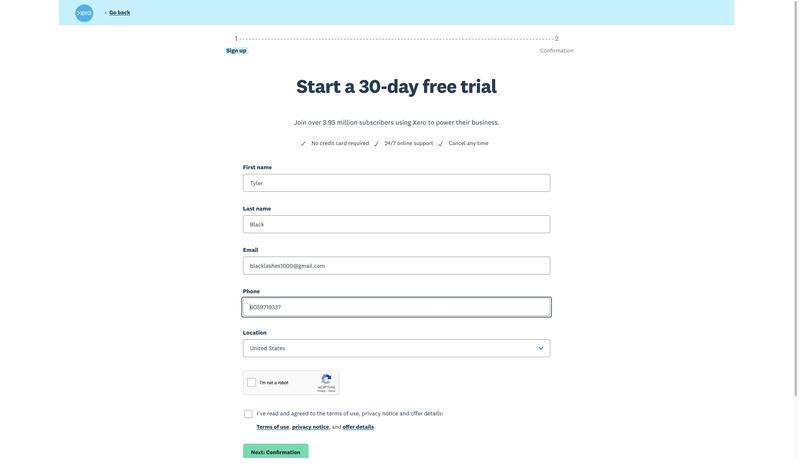 Task type: describe. For each thing, give the bounding box(es) containing it.
power
[[436, 118, 454, 127]]

use,
[[350, 410, 361, 417]]

1 , from the left
[[289, 424, 291, 431]]

1 horizontal spatial notice
[[382, 410, 398, 417]]

next:
[[251, 449, 265, 456]]

last name
[[243, 205, 271, 212]]

0 vertical spatial of
[[344, 410, 349, 417]]

back
[[118, 9, 130, 16]]

terms
[[256, 424, 273, 431]]

details
[[356, 424, 374, 431]]

any
[[467, 140, 476, 147]]

no credit card required
[[312, 140, 369, 147]]

business.
[[472, 118, 500, 127]]

Phone text field
[[243, 298, 550, 316]]

i've read and agreed to the terms of use, privacy notice and offer details:
[[257, 410, 443, 417]]

card
[[336, 140, 347, 147]]

join
[[294, 118, 307, 127]]

a
[[345, 74, 355, 98]]

sign up
[[226, 47, 246, 54]]

cancel any time
[[449, 140, 489, 147]]

included image for no credit card required
[[300, 141, 306, 147]]

.
[[374, 424, 376, 431]]

1
[[235, 34, 238, 43]]

offer details link
[[343, 424, 374, 432]]

xero homepage image
[[75, 4, 93, 22]]

no
[[312, 140, 319, 147]]

support
[[414, 140, 433, 147]]

terms
[[327, 410, 342, 417]]

next: confirmation button
[[243, 444, 309, 458]]

0 horizontal spatial to
[[310, 410, 316, 417]]

0 vertical spatial to
[[428, 118, 435, 127]]

Email email field
[[243, 257, 550, 275]]

privacy notice link
[[292, 424, 329, 432]]

name for first name
[[257, 164, 272, 171]]

over
[[308, 118, 321, 127]]

online
[[397, 140, 413, 147]]

first name
[[243, 164, 272, 171]]

start
[[297, 74, 341, 98]]

free
[[423, 74, 457, 98]]

start a 30-day free trial
[[297, 74, 497, 98]]

Last name text field
[[243, 215, 550, 233]]

sign
[[226, 47, 238, 54]]

cancel
[[449, 140, 466, 147]]

1 horizontal spatial and
[[332, 424, 341, 431]]

go back
[[109, 9, 130, 16]]

confirmation inside steps group
[[540, 47, 574, 54]]



Task type: vqa. For each thing, say whether or not it's contained in the screenshot.
next: confirmation BUTTON
yes



Task type: locate. For each thing, give the bounding box(es) containing it.
0 vertical spatial offer
[[411, 410, 423, 417]]

1 horizontal spatial to
[[428, 118, 435, 127]]

the
[[317, 410, 326, 417]]

to
[[428, 118, 435, 127], [310, 410, 316, 417]]

First name text field
[[243, 174, 550, 192]]

1 horizontal spatial of
[[344, 410, 349, 417]]

1 horizontal spatial confirmation
[[540, 47, 574, 54]]

1 vertical spatial privacy
[[292, 424, 312, 431]]

phone
[[243, 288, 260, 295]]

go back button
[[104, 9, 130, 17]]

2 horizontal spatial included image
[[438, 141, 444, 147]]

2 , from the left
[[329, 424, 331, 431]]

using
[[396, 118, 411, 127]]

of
[[344, 410, 349, 417], [274, 424, 279, 431]]

offer down i've read and agreed to the terms of use, privacy notice and offer details:
[[343, 424, 355, 431]]

0 horizontal spatial ,
[[289, 424, 291, 431]]

and left details: in the bottom of the page
[[400, 410, 409, 417]]

name for last name
[[256, 205, 271, 212]]

day
[[387, 74, 419, 98]]

time
[[477, 140, 489, 147]]

credit
[[320, 140, 335, 147]]

trial
[[461, 74, 497, 98]]

offer
[[411, 410, 423, 417], [343, 424, 355, 431]]

1 horizontal spatial ,
[[329, 424, 331, 431]]

privacy
[[362, 410, 381, 417], [292, 424, 312, 431]]

name right the first
[[257, 164, 272, 171]]

go
[[109, 9, 116, 16]]

included image left cancel
[[438, 141, 444, 147]]

read
[[267, 410, 279, 417]]

2 horizontal spatial and
[[400, 410, 409, 417]]

details:
[[424, 410, 443, 417]]

1 vertical spatial confirmation
[[266, 449, 300, 456]]

required
[[348, 140, 369, 147]]

confirmation down 2
[[540, 47, 574, 54]]

0 horizontal spatial offer
[[343, 424, 355, 431]]

privacy up .
[[362, 410, 381, 417]]

xero
[[413, 118, 427, 127]]

1 vertical spatial offer
[[343, 424, 355, 431]]

first
[[243, 164, 256, 171]]

next: confirmation
[[251, 449, 300, 456]]

, left privacy notice link
[[289, 424, 291, 431]]

, down terms
[[329, 424, 331, 431]]

confirmation
[[540, 47, 574, 54], [266, 449, 300, 456]]

1 vertical spatial of
[[274, 424, 279, 431]]

start a 30-day free trial region
[[76, 34, 718, 458]]

2
[[555, 34, 559, 43]]

offer left details: in the bottom of the page
[[411, 410, 423, 417]]

name
[[257, 164, 272, 171], [256, 205, 271, 212]]

united states
[[250, 345, 285, 352]]

use
[[280, 424, 289, 431]]

1 vertical spatial name
[[256, 205, 271, 212]]

0 vertical spatial privacy
[[362, 410, 381, 417]]

0 horizontal spatial confirmation
[[266, 449, 300, 456]]

to left the
[[310, 410, 316, 417]]

2 included image from the left
[[374, 141, 379, 147]]

24/7
[[385, 140, 396, 147]]

1 included image from the left
[[300, 141, 306, 147]]

0 horizontal spatial and
[[280, 410, 290, 417]]

0 vertical spatial notice
[[382, 410, 398, 417]]

1 horizontal spatial privacy
[[362, 410, 381, 417]]

24/7 online support
[[385, 140, 433, 147]]

confirmation right next:
[[266, 449, 300, 456]]

up
[[239, 47, 246, 54]]

included image left 24/7
[[374, 141, 379, 147]]

1 horizontal spatial offer
[[411, 410, 423, 417]]

notice
[[382, 410, 398, 417], [313, 424, 329, 431]]

subscribers
[[359, 118, 394, 127]]

steps group
[[76, 34, 718, 77]]

included image for cancel any time
[[438, 141, 444, 147]]

0 horizontal spatial notice
[[313, 424, 329, 431]]

of left use,
[[344, 410, 349, 417]]

i've
[[257, 410, 266, 417]]

30-
[[359, 74, 387, 98]]

their
[[456, 118, 470, 127]]

3 included image from the left
[[438, 141, 444, 147]]

states
[[269, 345, 285, 352]]

included image
[[300, 141, 306, 147], [374, 141, 379, 147], [438, 141, 444, 147]]

included image for 24/7 online support
[[374, 141, 379, 147]]

to right xero
[[428, 118, 435, 127]]

united
[[250, 345, 267, 352]]

name right "last"
[[256, 205, 271, 212]]

terms of use link
[[256, 424, 289, 432]]

join over 3.95 million subscribers using xero to power their business.
[[294, 118, 500, 127]]

0 vertical spatial name
[[257, 164, 272, 171]]

privacy down agreed
[[292, 424, 312, 431]]

confirmation inside button
[[266, 449, 300, 456]]

and down terms
[[332, 424, 341, 431]]

0 horizontal spatial included image
[[300, 141, 306, 147]]

0 vertical spatial confirmation
[[540, 47, 574, 54]]

0 horizontal spatial privacy
[[292, 424, 312, 431]]

1 horizontal spatial included image
[[374, 141, 379, 147]]

and
[[280, 410, 290, 417], [400, 410, 409, 417], [332, 424, 341, 431]]

1 vertical spatial to
[[310, 410, 316, 417]]

terms of use , privacy notice , and offer details .
[[256, 424, 376, 431]]

email
[[243, 246, 258, 254]]

agreed
[[291, 410, 309, 417]]

and right the read
[[280, 410, 290, 417]]

last
[[243, 205, 255, 212]]

1 vertical spatial notice
[[313, 424, 329, 431]]

3.95
[[323, 118, 336, 127]]

location
[[243, 329, 267, 336]]

0 horizontal spatial of
[[274, 424, 279, 431]]

,
[[289, 424, 291, 431], [329, 424, 331, 431]]

included image left no
[[300, 141, 306, 147]]

million
[[337, 118, 358, 127]]

of left use
[[274, 424, 279, 431]]



